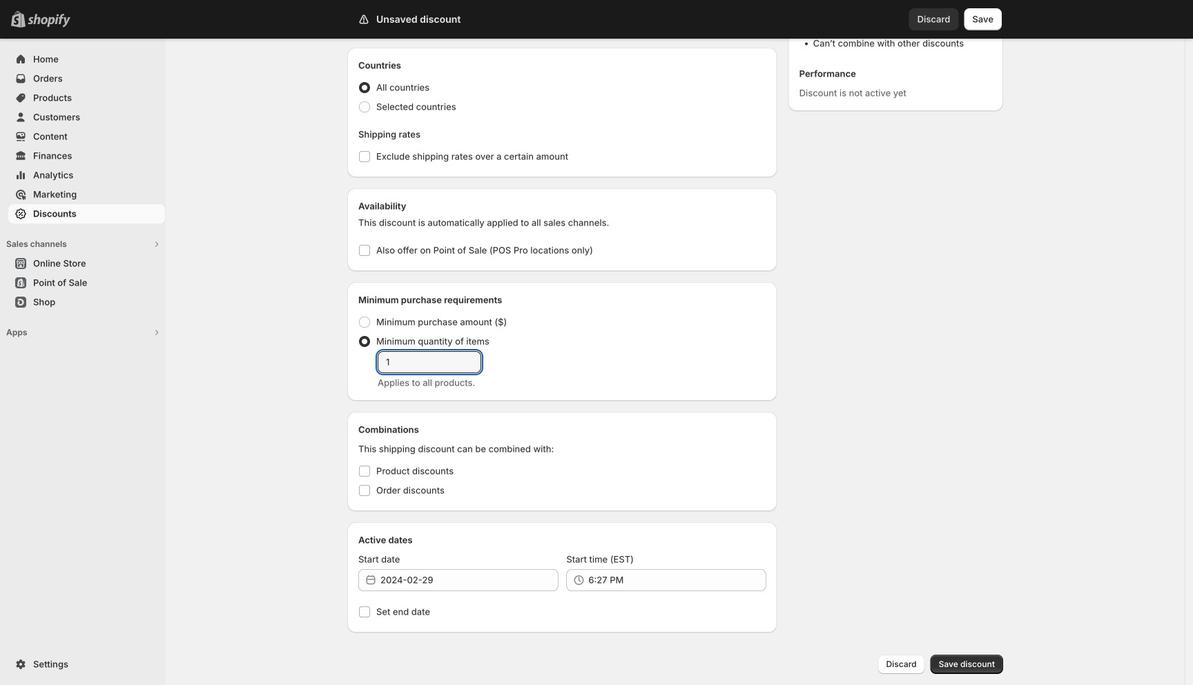 Task type: vqa. For each thing, say whether or not it's contained in the screenshot.
the topmost Sales
no



Task type: describe. For each thing, give the bounding box(es) containing it.
shopify image
[[28, 14, 70, 27]]



Task type: locate. For each thing, give the bounding box(es) containing it.
Enter time text field
[[589, 570, 767, 592]]

None text field
[[378, 352, 481, 374]]

YYYY-MM-DD text field
[[381, 570, 558, 592]]



